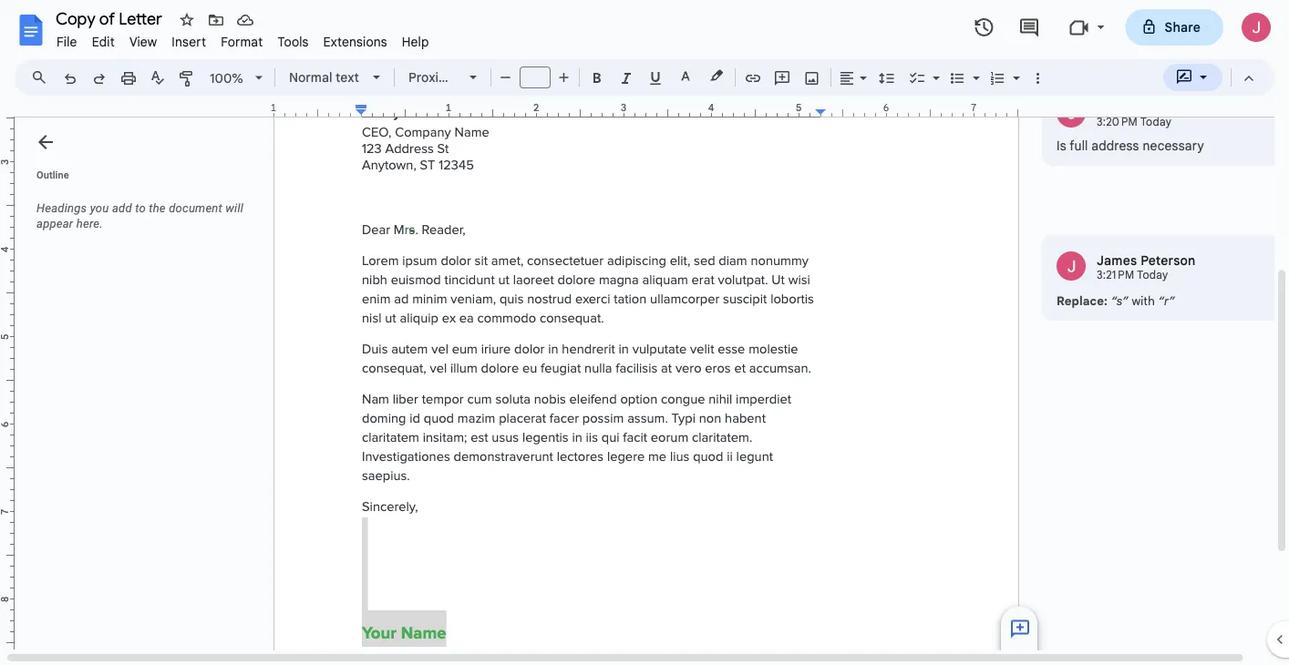 Task type: describe. For each thing, give the bounding box(es) containing it.
document
[[169, 201, 222, 215]]

format
[[221, 34, 263, 50]]

nova
[[460, 69, 491, 85]]

highlight color image
[[707, 65, 727, 87]]

normal
[[289, 69, 332, 85]]

headings
[[36, 201, 87, 215]]

replace:
[[1057, 294, 1108, 308]]

insert
[[172, 34, 206, 50]]

right margin image
[[816, 103, 1017, 117]]

help menu item
[[395, 31, 436, 52]]

edit
[[92, 34, 115, 50]]

add
[[112, 201, 132, 215]]

view
[[129, 34, 157, 50]]

size image
[[1009, 619, 1031, 641]]

menu bar inside menu bar banner
[[49, 24, 436, 54]]

line & paragraph spacing image
[[877, 65, 898, 90]]

insert menu item
[[164, 31, 213, 52]]

"s"
[[1111, 294, 1129, 308]]

is
[[1057, 138, 1067, 154]]

add emoji reaction image
[[1001, 647, 1038, 666]]

outline
[[36, 169, 69, 181]]

tools
[[278, 34, 309, 50]]

checklist menu image
[[928, 66, 940, 72]]

more options... image
[[1257, 101, 1279, 123]]

extensions menu item
[[316, 31, 395, 52]]

james peterson 3:21 pm today
[[1097, 253, 1196, 282]]

3:20 pm
[[1097, 115, 1138, 129]]

bulleted list menu image
[[968, 66, 980, 72]]

main toolbar
[[54, 0, 1052, 377]]

file
[[57, 34, 77, 50]]

Star checkbox
[[174, 7, 200, 33]]

share button
[[1126, 9, 1224, 46]]

james
[[1097, 253, 1137, 269]]

today inside james peterson 3:21 pm today
[[1137, 269, 1168, 282]]

menu bar banner
[[0, 0, 1289, 666]]

full
[[1070, 138, 1088, 154]]

will
[[226, 201, 243, 215]]

you
[[90, 201, 109, 215]]

numbered list menu image
[[1008, 66, 1020, 72]]

Font size text field
[[521, 67, 550, 88]]



Task type: locate. For each thing, give the bounding box(es) containing it.
edit menu item
[[84, 31, 122, 52]]

necessary
[[1143, 138, 1204, 154]]

text
[[336, 69, 359, 85]]

proxima nova
[[408, 69, 491, 85]]

file menu item
[[49, 31, 84, 52]]

here.
[[76, 217, 103, 231]]

0 vertical spatial today
[[1140, 115, 1172, 129]]

text color image
[[676, 65, 696, 87]]

Zoom field
[[202, 65, 271, 92]]

Zoom text field
[[205, 66, 249, 91]]

share
[[1165, 19, 1201, 35]]

3:20 pm today
[[1097, 115, 1172, 129]]

document outline element
[[15, 118, 263, 651]]

menu bar
[[49, 24, 436, 54]]

view menu item
[[122, 31, 164, 52]]

proxima
[[408, 69, 457, 85]]

peterson
[[1141, 253, 1196, 269]]

to
[[135, 201, 146, 215]]

Menus field
[[23, 65, 63, 90]]

styles list. normal text selected. option
[[289, 65, 362, 90]]

1 vertical spatial today
[[1137, 269, 1168, 282]]

format menu item
[[213, 31, 270, 52]]

replace: "s" with "r"
[[1057, 294, 1175, 308]]

left margin image
[[274, 103, 367, 117]]

"r"
[[1158, 294, 1175, 308]]

james peterson image
[[1057, 252, 1086, 281]]

today up with
[[1137, 269, 1168, 282]]

the
[[149, 201, 166, 215]]

with
[[1132, 294, 1155, 308]]

appear
[[36, 217, 73, 231]]

address
[[1092, 138, 1139, 154]]

3:21 pm
[[1097, 269, 1134, 282]]

menu bar containing file
[[49, 24, 436, 54]]

help
[[402, 34, 429, 50]]

extensions
[[323, 34, 387, 50]]

1
[[271, 102, 277, 114]]

today
[[1140, 115, 1172, 129], [1137, 269, 1168, 282]]

insert image image
[[802, 65, 823, 90]]

application containing share
[[0, 0, 1289, 666]]

outline heading
[[15, 168, 263, 193]]

Font size field
[[520, 67, 558, 89]]

tools menu item
[[270, 31, 316, 52]]

normal text
[[289, 69, 359, 85]]

application
[[0, 0, 1289, 666]]

is full address necessary
[[1057, 138, 1204, 154]]

font list. proxima nova selected. option
[[408, 65, 491, 90]]

headings you add to the document will appear here.
[[36, 201, 243, 231]]

mode and view toolbar
[[1162, 59, 1264, 96]]

today up necessary
[[1140, 115, 1172, 129]]

Rename text field
[[49, 7, 172, 29]]



Task type: vqa. For each thing, say whether or not it's contained in the screenshot.
Font size 'field'
yes



